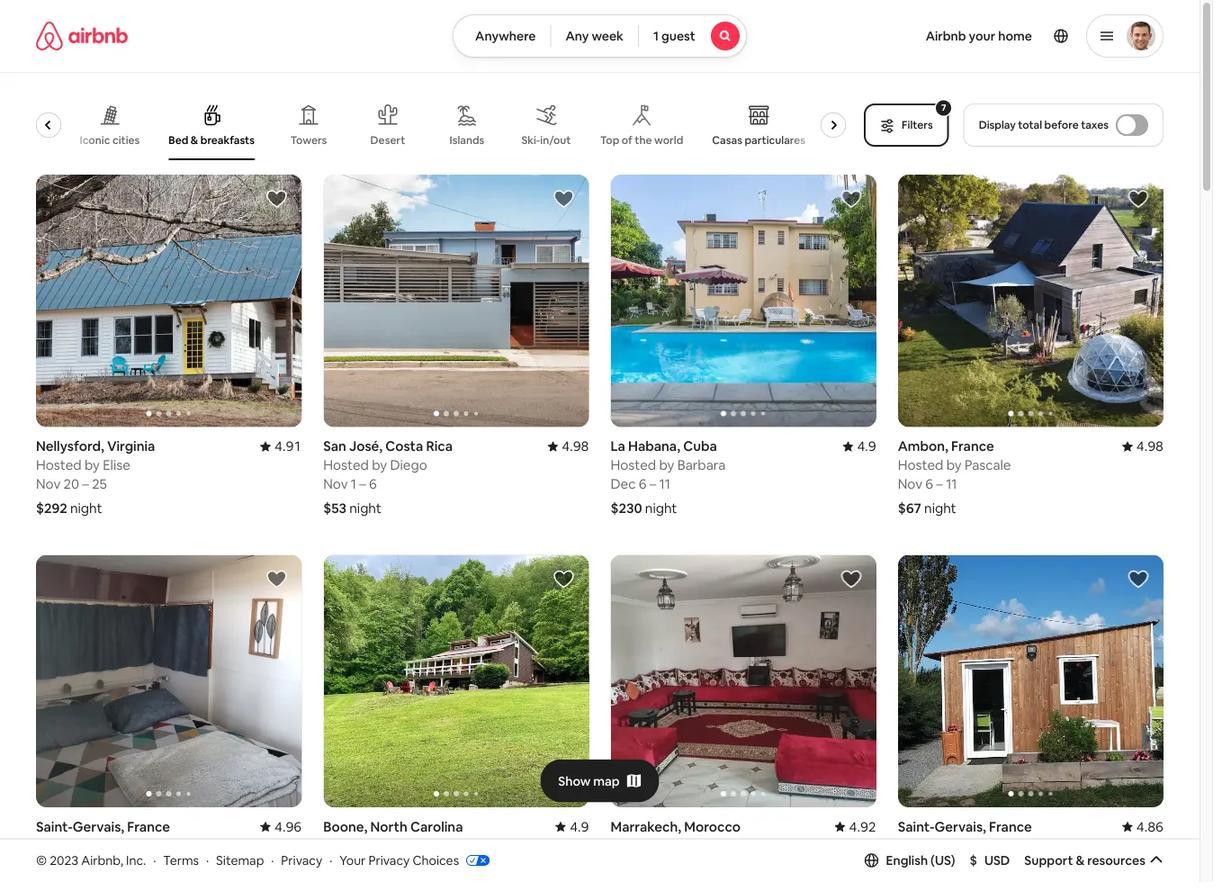Task type: vqa. For each thing, say whether or not it's contained in the screenshot.
6 within the the Ambon, France Hosted by Pascale Nov 6 – 11 $67 night
yes



Task type: locate. For each thing, give the bounding box(es) containing it.
1 vertical spatial 1
[[351, 475, 357, 493]]

by up 25
[[85, 457, 100, 474]]

0 vertical spatial 1
[[654, 28, 659, 44]]

0 horizontal spatial saint-
[[36, 818, 73, 836]]

0 horizontal spatial 4.98
[[562, 438, 589, 455]]

5 inside saint-gervais, france hosted by philippe apr 30 – may 5
[[119, 856, 126, 874]]

hosted
[[36, 457, 82, 474], [324, 457, 369, 474], [611, 457, 657, 474], [899, 457, 944, 474], [36, 837, 82, 855], [324, 837, 369, 855], [611, 837, 657, 855], [899, 837, 944, 855]]

©
[[36, 852, 47, 869]]

filters button
[[865, 104, 950, 147]]

by left $
[[947, 837, 962, 855]]

la
[[611, 438, 626, 455]]

$
[[970, 853, 978, 869]]

1 vertical spatial &
[[1077, 853, 1085, 869]]

· left the your
[[330, 852, 333, 869]]

1 horizontal spatial 4.98
[[1137, 438, 1164, 455]]

france up inc.
[[127, 818, 170, 836]]

by
[[85, 457, 100, 474], [372, 457, 387, 474], [660, 457, 675, 474], [947, 457, 962, 474], [85, 837, 100, 855], [372, 837, 387, 855], [660, 837, 675, 855], [947, 837, 962, 855]]

ski-
[[522, 133, 541, 147]]

2 4.98 from the left
[[1137, 438, 1164, 455]]

san josé, costa rica hosted by diego nov 1 – 6 $53 night
[[324, 438, 453, 517]]

la habana, cuba hosted by barbara dec 6 – 11 $230 night
[[611, 438, 726, 517]]

5 inside the boone, north carolina hosted by stacy and john nov 5 – 10
[[351, 856, 358, 874]]

2 add to wishlist: saint-gervais, france image from the left
[[1128, 569, 1150, 590]]

marrakech, morocco hosted by sebastien
[[611, 818, 741, 855]]

– inside san josé, costa rica hosted by diego nov 1 – 6 $53 night
[[360, 475, 366, 493]]

rica
[[426, 438, 453, 455]]

1 privacy from the left
[[281, 852, 323, 869]]

4.98 out of 5 average rating image
[[1123, 438, 1164, 455]]

saint- up english (us)
[[899, 818, 935, 836]]

– down ambon, at the right of page
[[937, 475, 944, 493]]

france up the pascale
[[952, 438, 995, 455]]

– left 25
[[82, 475, 89, 493]]

0 vertical spatial 4.9
[[858, 438, 877, 455]]

0 horizontal spatial philippe
[[103, 837, 152, 855]]

· left privacy link
[[271, 852, 274, 869]]

by inside the boone, north carolina hosted by stacy and john nov 5 – 10
[[372, 837, 387, 855]]

airbnb your home link
[[916, 17, 1044, 55]]

ski-in/out
[[522, 133, 571, 147]]

1 horizontal spatial privacy
[[369, 852, 410, 869]]

1 horizontal spatial 1
[[654, 28, 659, 44]]

0 horizontal spatial 1
[[351, 475, 357, 493]]

$53
[[324, 500, 347, 517]]

hosted inside the marrakech, morocco hosted by sebastien
[[611, 837, 657, 855]]

1 inside san josé, costa rica hosted by diego nov 1 – 6 $53 night
[[351, 475, 357, 493]]

night inside ambon, france hosted by pascale nov 6 – 11 $67 night
[[925, 500, 957, 517]]

11 down ambon, at the right of page
[[947, 475, 958, 493]]

elise
[[103, 457, 130, 474]]

– inside the boone, north carolina hosted by stacy and john nov 5 – 10
[[361, 856, 368, 874]]

hosted inside saint-gervais, france hosted by philippe nov 1 – 6
[[899, 837, 944, 855]]

1 4.98 from the left
[[562, 438, 589, 455]]

1 guest button
[[638, 14, 747, 58]]

gervais,
[[73, 818, 124, 836], [935, 818, 987, 836]]

nov inside saint-gervais, france hosted by philippe nov 1 – 6
[[899, 856, 923, 874]]

by inside saint-gervais, france hosted by philippe nov 1 – 6
[[947, 837, 962, 855]]

1 horizontal spatial 11
[[947, 475, 958, 493]]

1 guest
[[654, 28, 696, 44]]

nov inside ambon, france hosted by pascale nov 6 – 11 $67 night
[[899, 475, 923, 493]]

guest
[[662, 28, 696, 44]]

saint- for saint-gervais, france hosted by philippe nov 1 – 6
[[899, 818, 935, 836]]

2 night from the left
[[350, 500, 382, 517]]

none search field containing anywhere
[[453, 14, 747, 58]]

1 horizontal spatial add to wishlist: saint-gervais, france image
[[1128, 569, 1150, 590]]

night right $230
[[646, 500, 678, 517]]

– down josé,
[[360, 475, 366, 493]]

philippe inside saint-gervais, france hosted by philippe nov 1 – 6
[[965, 837, 1014, 855]]

philippe up may
[[103, 837, 152, 855]]

sebastien
[[678, 837, 739, 855]]

apr
[[36, 856, 59, 874]]

6 down josé,
[[369, 475, 377, 493]]

4.9 left ambon, at the right of page
[[858, 438, 877, 455]]

5 right may
[[119, 856, 126, 874]]

– right english
[[935, 856, 941, 874]]

4.9 for 4.9 out of 5 average rating icon
[[858, 438, 877, 455]]

group
[[0, 90, 854, 160], [36, 175, 302, 427], [324, 175, 589, 427], [611, 175, 877, 427], [899, 175, 1164, 427], [36, 555, 302, 808], [324, 555, 589, 808], [611, 555, 877, 808], [899, 555, 1164, 808]]

· right terms
[[206, 852, 209, 869]]

airbnb your home
[[926, 28, 1033, 44]]

desert
[[371, 133, 406, 147]]

3 · from the left
[[271, 852, 274, 869]]

– left 10
[[361, 856, 368, 874]]

4.86
[[1137, 818, 1164, 836]]

4.9 down show at the bottom of the page
[[570, 818, 589, 836]]

4.98 for ambon, france hosted by pascale nov 6 – 11 $67 night
[[1137, 438, 1164, 455]]

boone, north carolina hosted by stacy and john nov 5 – 10
[[324, 818, 487, 874]]

night right '$67'
[[925, 500, 957, 517]]

2 5 from the left
[[351, 856, 358, 874]]

4.9 out of 5 average rating image
[[556, 818, 589, 836]]

0 horizontal spatial 11
[[660, 475, 671, 493]]

world
[[655, 133, 684, 147]]

france inside ambon, france hosted by pascale nov 6 – 11 $67 night
[[952, 438, 995, 455]]

sitemap
[[216, 852, 264, 869]]

4 night from the left
[[925, 500, 957, 517]]

nov right privacy link
[[324, 856, 348, 874]]

saint- up 2023
[[36, 818, 73, 836]]

top of the world
[[601, 133, 684, 147]]

4.86 out of 5 average rating image
[[1123, 818, 1164, 836]]

nov up '$67'
[[899, 475, 923, 493]]

philippe
[[103, 837, 152, 855], [965, 837, 1014, 855]]

support & resources button
[[1025, 853, 1164, 869]]

add to wishlist: saint-gervais, france image
[[266, 569, 288, 590], [1128, 569, 1150, 590]]

– right 30
[[81, 856, 87, 874]]

choices
[[413, 852, 459, 869]]

by inside la habana, cuba hosted by barbara dec 6 – 11 $230 night
[[660, 457, 675, 474]]

1 add to wishlist: saint-gervais, france image from the left
[[266, 569, 288, 590]]

france for saint-gervais, france hosted by philippe nov 1 – 6
[[990, 818, 1033, 836]]

–
[[82, 475, 89, 493], [360, 475, 366, 493], [650, 475, 657, 493], [937, 475, 944, 493], [81, 856, 87, 874], [361, 856, 368, 874], [935, 856, 941, 874]]

20
[[64, 475, 79, 493]]

0 horizontal spatial add to wishlist: saint-gervais, france image
[[266, 569, 288, 590]]

0 horizontal spatial &
[[191, 133, 198, 147]]

2 · from the left
[[206, 852, 209, 869]]

– inside saint-gervais, france hosted by philippe nov 1 – 6
[[935, 856, 941, 874]]

4.9 out of 5 average rating image
[[843, 438, 877, 455]]

gervais, up $
[[935, 818, 987, 836]]

0 horizontal spatial 4.9
[[570, 818, 589, 836]]

gervais, for 6
[[935, 818, 987, 836]]

0 horizontal spatial privacy
[[281, 852, 323, 869]]

saint- inside saint-gervais, france hosted by philippe apr 30 – may 5
[[36, 818, 73, 836]]

saint- inside saint-gervais, france hosted by philippe nov 1 – 6
[[899, 818, 935, 836]]

& right support
[[1077, 853, 1085, 869]]

add to wishlist: saint-gervais, france image for 4.86
[[1128, 569, 1150, 590]]

containers
[[0, 133, 51, 147]]

4.98
[[562, 438, 589, 455], [1137, 438, 1164, 455]]

6 right dec
[[639, 475, 647, 493]]

nov up $53
[[324, 475, 348, 493]]

in/out
[[541, 133, 571, 147]]

1 vertical spatial 4.9
[[570, 818, 589, 836]]

2 gervais, from the left
[[935, 818, 987, 836]]

6 inside ambon, france hosted by pascale nov 6 – 11 $67 night
[[926, 475, 934, 493]]

iconic
[[80, 133, 110, 147]]

3 night from the left
[[646, 500, 678, 517]]

1 5 from the left
[[119, 856, 126, 874]]

1 night from the left
[[70, 500, 102, 517]]

1 horizontal spatial philippe
[[965, 837, 1014, 855]]

gervais, inside saint-gervais, france hosted by philippe apr 30 – may 5
[[73, 818, 124, 836]]

1 horizontal spatial 5
[[351, 856, 358, 874]]

1 11 from the left
[[660, 475, 671, 493]]

2 horizontal spatial 1
[[926, 856, 932, 874]]

philippe right (us)
[[965, 837, 1014, 855]]

gervais, up © 2023 airbnb, inc. ·
[[73, 818, 124, 836]]

night
[[70, 500, 102, 517], [350, 500, 382, 517], [646, 500, 678, 517], [925, 500, 957, 517]]

6 down ambon, at the right of page
[[926, 475, 934, 493]]

marrakech,
[[611, 818, 682, 836]]

home
[[999, 28, 1033, 44]]

30
[[62, 856, 78, 874]]

6 left $
[[944, 856, 952, 874]]

france up usd
[[990, 818, 1033, 836]]

· right inc.
[[153, 852, 156, 869]]

by up 10
[[372, 837, 387, 855]]

your privacy choices
[[340, 852, 459, 869]]

nellysford,
[[36, 438, 104, 455]]

1 gervais, from the left
[[73, 818, 124, 836]]

group containing iconic cities
[[0, 90, 854, 160]]

6 inside saint-gervais, france hosted by philippe nov 1 – 6
[[944, 856, 952, 874]]

1 saint- from the left
[[36, 818, 73, 836]]

2 saint- from the left
[[899, 818, 935, 836]]

add to wishlist: ambon, france image
[[1128, 188, 1150, 210]]

nov left 20
[[36, 475, 61, 493]]

resources
[[1088, 853, 1146, 869]]

11 down habana,
[[660, 475, 671, 493]]

saint-
[[36, 818, 73, 836], [899, 818, 935, 836]]

4.98 out of 5 average rating image
[[548, 438, 589, 455]]

cities
[[113, 133, 140, 147]]

11
[[660, 475, 671, 493], [947, 475, 958, 493]]

1 horizontal spatial &
[[1077, 853, 1085, 869]]

night right $53
[[350, 500, 382, 517]]

breakfasts
[[201, 133, 255, 147]]

display
[[980, 118, 1016, 132]]

0 vertical spatial &
[[191, 133, 198, 147]]

night down 25
[[70, 500, 102, 517]]

by down habana,
[[660, 457, 675, 474]]

the
[[635, 133, 652, 147]]

by inside saint-gervais, france hosted by philippe apr 30 – may 5
[[85, 837, 100, 855]]

by down josé,
[[372, 457, 387, 474]]

display total before taxes
[[980, 118, 1109, 132]]

gervais, inside saint-gervais, france hosted by philippe nov 1 – 6
[[935, 818, 987, 836]]

france inside saint-gervais, france hosted by philippe apr 30 – may 5
[[127, 818, 170, 836]]

– right dec
[[650, 475, 657, 493]]

by down marrakech,
[[660, 837, 675, 855]]

2 philippe from the left
[[965, 837, 1014, 855]]

casas
[[713, 133, 743, 147]]

1 horizontal spatial saint-
[[899, 818, 935, 836]]

& right bed
[[191, 133, 198, 147]]

1 philippe from the left
[[103, 837, 152, 855]]

6 inside la habana, cuba hosted by barbara dec 6 – 11 $230 night
[[639, 475, 647, 493]]

1 horizontal spatial gervais,
[[935, 818, 987, 836]]

display total before taxes button
[[964, 104, 1164, 147]]

your
[[970, 28, 996, 44]]

by up may
[[85, 837, 100, 855]]

philippe inside saint-gervais, france hosted by philippe apr 30 – may 5
[[103, 837, 152, 855]]

0 horizontal spatial gervais,
[[73, 818, 124, 836]]

1 horizontal spatial 4.9
[[858, 438, 877, 455]]

morocco
[[685, 818, 741, 836]]

5 left 10
[[351, 856, 358, 874]]

$292
[[36, 500, 67, 517]]

add to wishlist: saint-gervais, france image for 4.96
[[266, 569, 288, 590]]

by inside ambon, france hosted by pascale nov 6 – 11 $67 night
[[947, 457, 962, 474]]

english
[[887, 853, 929, 869]]

bed
[[169, 133, 189, 147]]

costa
[[386, 438, 423, 455]]

anywhere button
[[453, 14, 552, 58]]

None search field
[[453, 14, 747, 58]]

before
[[1045, 118, 1079, 132]]

by left the pascale
[[947, 457, 962, 474]]

by inside san josé, costa rica hosted by diego nov 1 – 6 $53 night
[[372, 457, 387, 474]]

france inside saint-gervais, france hosted by philippe nov 1 – 6
[[990, 818, 1033, 836]]

north
[[371, 818, 408, 836]]

0 horizontal spatial 5
[[119, 856, 126, 874]]

iconic cities
[[80, 133, 140, 147]]

2 11 from the left
[[947, 475, 958, 493]]

ambon, france hosted by pascale nov 6 – 11 $67 night
[[899, 438, 1012, 517]]

2 vertical spatial 1
[[926, 856, 932, 874]]

hosted inside the boone, north carolina hosted by stacy and john nov 5 – 10
[[324, 837, 369, 855]]

show
[[559, 773, 591, 789]]

nov left (us)
[[899, 856, 923, 874]]

11 inside ambon, france hosted by pascale nov 6 – 11 $67 night
[[947, 475, 958, 493]]

saint- for saint-gervais, france hosted by philippe apr 30 – may 5
[[36, 818, 73, 836]]

by inside the marrakech, morocco hosted by sebastien
[[660, 837, 675, 855]]



Task type: describe. For each thing, give the bounding box(es) containing it.
show map button
[[541, 760, 660, 803]]

boone,
[[324, 818, 368, 836]]

josé,
[[349, 438, 383, 455]]

casas particulares
[[713, 133, 806, 147]]

by inside nellysford, virginia hosted by elise nov 20 – 25 $292 night
[[85, 457, 100, 474]]

nov inside nellysford, virginia hosted by elise nov 20 – 25 $292 night
[[36, 475, 61, 493]]

terms link
[[163, 852, 199, 869]]

filters
[[902, 118, 934, 132]]

night inside san josé, costa rica hosted by diego nov 1 – 6 $53 night
[[350, 500, 382, 517]]

carolina
[[411, 818, 463, 836]]

– inside la habana, cuba hosted by barbara dec 6 – 11 $230 night
[[650, 475, 657, 493]]

$ usd
[[970, 853, 1011, 869]]

islands
[[450, 133, 485, 147]]

show map
[[559, 773, 620, 789]]

hosted inside ambon, france hosted by pascale nov 6 – 11 $67 night
[[899, 457, 944, 474]]

usd
[[985, 853, 1011, 869]]

2 privacy from the left
[[369, 852, 410, 869]]

10
[[371, 856, 385, 874]]

your
[[340, 852, 366, 869]]

english (us)
[[887, 853, 956, 869]]

hosted inside san josé, costa rica hosted by diego nov 1 – 6 $53 night
[[324, 457, 369, 474]]

hosted inside la habana, cuba hosted by barbara dec 6 – 11 $230 night
[[611, 457, 657, 474]]

& for breakfasts
[[191, 133, 198, 147]]

dec
[[611, 475, 636, 493]]

4.98 for san josé, costa rica hosted by diego nov 1 – 6 $53 night
[[562, 438, 589, 455]]

add to wishlist: marrakech, morocco image
[[841, 569, 863, 590]]

your privacy choices link
[[340, 852, 490, 870]]

(us)
[[931, 853, 956, 869]]

2023
[[50, 852, 79, 869]]

saint-gervais, france hosted by philippe apr 30 – may 5
[[36, 818, 170, 874]]

hosted inside nellysford, virginia hosted by elise nov 20 – 25 $292 night
[[36, 457, 82, 474]]

1 · from the left
[[153, 852, 156, 869]]

25
[[92, 475, 107, 493]]

philippe for nov 1 – 6
[[965, 837, 1014, 855]]

$230
[[611, 500, 643, 517]]

taxes
[[1082, 118, 1109, 132]]

hosted inside saint-gervais, france hosted by philippe apr 30 – may 5
[[36, 837, 82, 855]]

airbnb,
[[81, 852, 123, 869]]

john
[[456, 837, 487, 855]]

1 inside button
[[654, 28, 659, 44]]

san
[[324, 438, 347, 455]]

4.91 out of 5 average rating image
[[260, 438, 302, 455]]

night inside la habana, cuba hosted by barbara dec 6 – 11 $230 night
[[646, 500, 678, 517]]

4.91
[[275, 438, 302, 455]]

diego
[[390, 457, 428, 474]]

and
[[428, 837, 453, 855]]

4.96
[[275, 818, 302, 836]]

map
[[594, 773, 620, 789]]

1 inside saint-gervais, france hosted by philippe nov 1 – 6
[[926, 856, 932, 874]]

any
[[566, 28, 589, 44]]

profile element
[[769, 0, 1164, 72]]

terms · sitemap · privacy
[[163, 852, 323, 869]]

support & resources
[[1025, 853, 1146, 869]]

any week button
[[551, 14, 639, 58]]

4.9 for 4.9 out of 5 average rating image on the left bottom of page
[[570, 818, 589, 836]]

$67
[[899, 500, 922, 517]]

anywhere
[[476, 28, 536, 44]]

nov inside the boone, north carolina hosted by stacy and john nov 5 – 10
[[324, 856, 348, 874]]

add to wishlist: nellysford, virginia image
[[266, 188, 288, 210]]

ambon,
[[899, 438, 949, 455]]

week
[[592, 28, 624, 44]]

barbara
[[678, 457, 726, 474]]

privacy link
[[281, 852, 323, 869]]

terms
[[163, 852, 199, 869]]

stacy
[[390, 837, 425, 855]]

add to wishlist: la habana, cuba image
[[841, 188, 863, 210]]

11 inside la habana, cuba hosted by barbara dec 6 – 11 $230 night
[[660, 475, 671, 493]]

add to wishlist: san josé, costa rica image
[[553, 188, 575, 210]]

add to wishlist: boone, north carolina image
[[553, 569, 575, 590]]

– inside saint-gervais, france hosted by philippe apr 30 – may 5
[[81, 856, 87, 874]]

4 · from the left
[[330, 852, 333, 869]]

inc.
[[126, 852, 146, 869]]

4.96 out of 5 average rating image
[[260, 818, 302, 836]]

france for saint-gervais, france hosted by philippe apr 30 – may 5
[[127, 818, 170, 836]]

nellysford, virginia hosted by elise nov 20 – 25 $292 night
[[36, 438, 155, 517]]

nov inside san josé, costa rica hosted by diego nov 1 – 6 $53 night
[[324, 475, 348, 493]]

particulares
[[745, 133, 806, 147]]

support
[[1025, 853, 1074, 869]]

6 inside san josé, costa rica hosted by diego nov 1 – 6 $53 night
[[369, 475, 377, 493]]

– inside nellysford, virginia hosted by elise nov 20 – 25 $292 night
[[82, 475, 89, 493]]

bed & breakfasts
[[169, 133, 255, 147]]

top
[[601, 133, 620, 147]]

sitemap link
[[216, 852, 264, 869]]

& for resources
[[1077, 853, 1085, 869]]

total
[[1019, 118, 1043, 132]]

english (us) button
[[865, 853, 956, 869]]

cuba
[[684, 438, 718, 455]]

gervais, for may
[[73, 818, 124, 836]]

airbnb
[[926, 28, 967, 44]]

saint-gervais, france hosted by philippe nov 1 – 6
[[899, 818, 1033, 874]]

4.92
[[850, 818, 877, 836]]

towers
[[291, 133, 327, 147]]

virginia
[[107, 438, 155, 455]]

night inside nellysford, virginia hosted by elise nov 20 – 25 $292 night
[[70, 500, 102, 517]]

philippe for apr 30 – may 5
[[103, 837, 152, 855]]

© 2023 airbnb, inc. ·
[[36, 852, 156, 869]]

– inside ambon, france hosted by pascale nov 6 – 11 $67 night
[[937, 475, 944, 493]]

any week
[[566, 28, 624, 44]]

may
[[90, 856, 116, 874]]

4.92 out of 5 average rating image
[[835, 818, 877, 836]]



